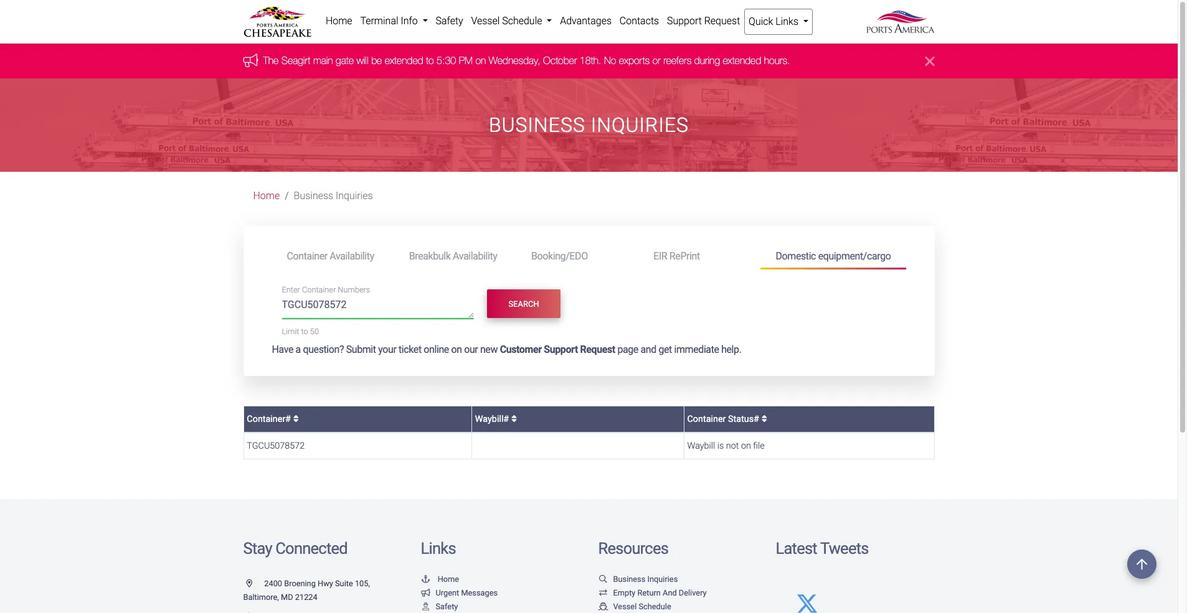 Task type: locate. For each thing, give the bounding box(es) containing it.
container right enter
[[302, 286, 336, 295]]

support right customer
[[544, 344, 578, 356]]

waybill# link
[[475, 414, 517, 425]]

0 vertical spatial vessel schedule
[[471, 15, 545, 27]]

during
[[695, 55, 720, 66]]

0 horizontal spatial business
[[294, 190, 333, 202]]

file
[[754, 441, 765, 451]]

links right quick
[[776, 16, 799, 27]]

on left the our
[[451, 344, 462, 356]]

1 vertical spatial safety
[[436, 602, 458, 612]]

numbers
[[338, 286, 370, 295]]

1 horizontal spatial to
[[426, 55, 434, 66]]

1 horizontal spatial availability
[[453, 250, 498, 262]]

bullhorn image
[[243, 53, 263, 67], [421, 590, 431, 598]]

quick
[[749, 16, 774, 27]]

anchor image
[[421, 577, 431, 585]]

2 vertical spatial on
[[741, 441, 751, 451]]

schedule up the seagirt main gate will be extended to 5:30 pm on wednesday, october 18th.  no exports or reefers during extended hours. link
[[502, 15, 542, 27]]

search image
[[599, 577, 608, 585]]

availability right breakbulk
[[453, 250, 498, 262]]

availability up numbers
[[330, 250, 374, 262]]

support request
[[667, 15, 740, 27]]

2400 broening hwy suite 105, baltimore, md 21224
[[243, 580, 370, 603]]

safety link up 5:30
[[432, 9, 467, 34]]

urgent messages
[[436, 589, 498, 598]]

info
[[401, 15, 418, 27]]

on left the file
[[741, 441, 751, 451]]

vessel schedule
[[471, 15, 545, 27], [613, 602, 672, 612]]

0 horizontal spatial vessel
[[471, 15, 500, 27]]

0 horizontal spatial schedule
[[502, 15, 542, 27]]

0 horizontal spatial extended
[[385, 55, 424, 66]]

breakbulk availability
[[409, 250, 498, 262]]

1 vertical spatial business inquiries
[[294, 190, 373, 202]]

container availability link
[[272, 245, 394, 268]]

vessel up pm
[[471, 15, 500, 27]]

request
[[705, 15, 740, 27], [580, 344, 616, 356]]

1 sort image from the left
[[512, 415, 517, 424]]

inquiries
[[591, 114, 689, 137], [336, 190, 373, 202], [648, 575, 678, 585]]

1 vertical spatial safety link
[[421, 602, 458, 612]]

0 horizontal spatial sort image
[[512, 415, 517, 424]]

vessel
[[471, 15, 500, 27], [613, 602, 637, 612]]

0 horizontal spatial home
[[253, 190, 280, 202]]

1 horizontal spatial home
[[326, 15, 352, 27]]

0 vertical spatial container
[[287, 250, 328, 262]]

0 vertical spatial home link
[[322, 9, 356, 34]]

1 horizontal spatial on
[[476, 55, 486, 66]]

business inquiries link
[[599, 575, 678, 585]]

safety link down urgent
[[421, 602, 458, 612]]

tweets
[[821, 539, 869, 558]]

2 sort image from the left
[[762, 415, 768, 424]]

home
[[326, 15, 352, 27], [253, 190, 280, 202], [438, 575, 459, 585]]

home link
[[322, 9, 356, 34], [253, 190, 280, 202], [421, 575, 459, 585]]

safety link for "terminal info" link
[[432, 9, 467, 34]]

links up anchor image
[[421, 539, 456, 558]]

support
[[667, 15, 702, 27], [544, 344, 578, 356]]

0 horizontal spatial to
[[301, 327, 308, 336]]

request left the page
[[580, 344, 616, 356]]

2 horizontal spatial home
[[438, 575, 459, 585]]

2 horizontal spatial on
[[741, 441, 751, 451]]

limit
[[282, 327, 299, 336]]

support up reefers
[[667, 15, 702, 27]]

2 vertical spatial container
[[688, 414, 726, 425]]

0 vertical spatial request
[[705, 15, 740, 27]]

1 horizontal spatial support
[[667, 15, 702, 27]]

close image
[[926, 54, 935, 69]]

1 vertical spatial support
[[544, 344, 578, 356]]

wednesday,
[[489, 55, 541, 66]]

stay connected
[[243, 539, 348, 558]]

1 vertical spatial business
[[294, 190, 333, 202]]

latest
[[776, 539, 817, 558]]

1 horizontal spatial business
[[489, 114, 586, 137]]

schedule down "empty return and delivery" link
[[639, 602, 672, 612]]

sort image inside the waybill# link
[[512, 415, 517, 424]]

container
[[287, 250, 328, 262], [302, 286, 336, 295], [688, 414, 726, 425]]

0 horizontal spatial home link
[[253, 190, 280, 202]]

to left 50
[[301, 327, 308, 336]]

1 vertical spatial vessel schedule link
[[599, 602, 672, 612]]

the
[[263, 55, 279, 66]]

0 vertical spatial schedule
[[502, 15, 542, 27]]

links
[[776, 16, 799, 27], [421, 539, 456, 558]]

0 horizontal spatial vessel schedule link
[[467, 9, 556, 34]]

safety
[[436, 15, 463, 27], [436, 602, 458, 612]]

no
[[604, 55, 617, 66]]

md
[[281, 593, 293, 603]]

extended
[[385, 55, 424, 66], [723, 55, 762, 66]]

vessel schedule link up wednesday,
[[467, 9, 556, 34]]

container up enter
[[287, 250, 328, 262]]

pm
[[459, 55, 473, 66]]

1 horizontal spatial sort image
[[762, 415, 768, 424]]

eir reprint link
[[639, 245, 761, 268]]

advantages
[[560, 15, 612, 27]]

2 horizontal spatial home link
[[421, 575, 459, 585]]

online
[[424, 344, 449, 356]]

home link for urgent messages link on the left bottom
[[421, 575, 459, 585]]

2 vertical spatial home link
[[421, 575, 459, 585]]

extended right during at top right
[[723, 55, 762, 66]]

1 vertical spatial vessel
[[613, 602, 637, 612]]

0 horizontal spatial support
[[544, 344, 578, 356]]

limit to 50
[[282, 327, 319, 336]]

sort image inside container status# link
[[762, 415, 768, 424]]

support inside "link"
[[667, 15, 702, 27]]

resources
[[599, 539, 669, 558]]

1 vertical spatial request
[[580, 344, 616, 356]]

vessel schedule link
[[467, 9, 556, 34], [599, 602, 672, 612]]

empty return and delivery link
[[599, 589, 707, 598]]

safety down urgent
[[436, 602, 458, 612]]

hwy
[[318, 580, 333, 589]]

extended right be
[[385, 55, 424, 66]]

or
[[653, 55, 661, 66]]

1 horizontal spatial links
[[776, 16, 799, 27]]

1 horizontal spatial home link
[[322, 9, 356, 34]]

0 vertical spatial support
[[667, 15, 702, 27]]

urgent messages link
[[421, 589, 498, 598]]

to inside alert
[[426, 55, 434, 66]]

vessel schedule down return
[[613, 602, 672, 612]]

1 vertical spatial bullhorn image
[[421, 590, 431, 598]]

the seagirt main gate will be extended to 5:30 pm on wednesday, october 18th.  no exports or reefers during extended hours. link
[[263, 55, 790, 66]]

quick links
[[749, 16, 801, 27]]

vessel down empty
[[613, 602, 637, 612]]

0 vertical spatial on
[[476, 55, 486, 66]]

vessel schedule link down empty
[[599, 602, 672, 612]]

1 horizontal spatial vessel
[[613, 602, 637, 612]]

1 horizontal spatial request
[[705, 15, 740, 27]]

schedule
[[502, 15, 542, 27], [639, 602, 672, 612]]

1 horizontal spatial vessel schedule
[[613, 602, 672, 612]]

1 vertical spatial home
[[253, 190, 280, 202]]

bullhorn image left seagirt
[[243, 53, 263, 67]]

sort image
[[512, 415, 517, 424], [762, 415, 768, 424]]

home for home link corresponding to "terminal info" link
[[326, 15, 352, 27]]

messages
[[461, 589, 498, 598]]

0 vertical spatial links
[[776, 16, 799, 27]]

seagirt
[[282, 55, 311, 66]]

sort image for container status#
[[762, 415, 768, 424]]

terminal info
[[360, 15, 420, 27]]

bullhorn image inside urgent messages link
[[421, 590, 431, 598]]

1 horizontal spatial bullhorn image
[[421, 590, 431, 598]]

1 vertical spatial links
[[421, 539, 456, 558]]

0 vertical spatial bullhorn image
[[243, 53, 263, 67]]

sort image for waybill#
[[512, 415, 517, 424]]

bullhorn image up user hard hat icon
[[421, 590, 431, 598]]

2 safety from the top
[[436, 602, 458, 612]]

1 vertical spatial home link
[[253, 190, 280, 202]]

0 vertical spatial home
[[326, 15, 352, 27]]

container#
[[247, 414, 293, 425]]

safety up 5:30
[[436, 15, 463, 27]]

1 vertical spatial container
[[302, 286, 336, 295]]

0 vertical spatial safety link
[[432, 9, 467, 34]]

contacts link
[[616, 9, 663, 34]]

1 horizontal spatial schedule
[[639, 602, 672, 612]]

2400 broening hwy suite 105, baltimore, md 21224 link
[[243, 580, 370, 603]]

main
[[313, 55, 333, 66]]

business inquiries
[[489, 114, 689, 137], [294, 190, 373, 202], [613, 575, 678, 585]]

18th.
[[580, 55, 602, 66]]

1 vertical spatial inquiries
[[336, 190, 373, 202]]

0 horizontal spatial availability
[[330, 250, 374, 262]]

delivery
[[679, 589, 707, 598]]

to left 5:30
[[426, 55, 434, 66]]

request left quick
[[705, 15, 740, 27]]

0 vertical spatial safety
[[436, 15, 463, 27]]

search button
[[487, 290, 561, 319]]

your
[[378, 344, 397, 356]]

availability for container availability
[[330, 250, 374, 262]]

availability
[[330, 250, 374, 262], [453, 250, 498, 262]]

0 horizontal spatial links
[[421, 539, 456, 558]]

2 horizontal spatial business
[[613, 575, 646, 585]]

2 availability from the left
[[453, 250, 498, 262]]

connected
[[276, 539, 348, 558]]

1 horizontal spatial extended
[[723, 55, 762, 66]]

0 vertical spatial vessel
[[471, 15, 500, 27]]

availability for breakbulk availability
[[453, 250, 498, 262]]

0 vertical spatial to
[[426, 55, 434, 66]]

user hard hat image
[[421, 604, 431, 612]]

business
[[489, 114, 586, 137], [294, 190, 333, 202], [613, 575, 646, 585]]

on right pm
[[476, 55, 486, 66]]

1 availability from the left
[[330, 250, 374, 262]]

safety link for urgent messages link on the left bottom
[[421, 602, 458, 612]]

0 horizontal spatial on
[[451, 344, 462, 356]]

vessel schedule up wednesday,
[[471, 15, 545, 27]]

to
[[426, 55, 434, 66], [301, 327, 308, 336]]

container up waybill
[[688, 414, 726, 425]]

reefers
[[664, 55, 692, 66]]



Task type: describe. For each thing, give the bounding box(es) containing it.
will
[[357, 55, 369, 66]]

not
[[726, 441, 739, 451]]

breakbulk
[[409, 250, 451, 262]]

enter container numbers
[[282, 286, 370, 295]]

0 horizontal spatial request
[[580, 344, 616, 356]]

1 horizontal spatial vessel schedule link
[[599, 602, 672, 612]]

reprint
[[670, 250, 700, 262]]

and
[[663, 589, 677, 598]]

empty return and delivery
[[613, 589, 707, 598]]

1 vertical spatial vessel schedule
[[613, 602, 672, 612]]

50
[[310, 327, 319, 336]]

breakbulk availability link
[[394, 245, 517, 268]]

2 vertical spatial inquiries
[[648, 575, 678, 585]]

domestic equipment/cargo
[[776, 250, 891, 262]]

0 vertical spatial inquiries
[[591, 114, 689, 137]]

domestic equipment/cargo link
[[761, 245, 906, 270]]

gate
[[336, 55, 354, 66]]

Enter Container Numbers text field
[[282, 298, 474, 319]]

stay
[[243, 539, 272, 558]]

status#
[[728, 414, 760, 425]]

the seagirt main gate will be extended to 5:30 pm on wednesday, october 18th.  no exports or reefers during extended hours.
[[263, 55, 790, 66]]

terminal
[[360, 15, 399, 27]]

map marker alt image
[[246, 581, 262, 589]]

a
[[296, 344, 301, 356]]

new
[[480, 344, 498, 356]]

container status# link
[[688, 414, 768, 425]]

support request link
[[663, 9, 744, 34]]

container for container status#
[[688, 414, 726, 425]]

contacts
[[620, 15, 659, 27]]

2 vertical spatial business
[[613, 575, 646, 585]]

21224
[[295, 593, 318, 603]]

request inside "link"
[[705, 15, 740, 27]]

exchange image
[[599, 590, 608, 598]]

immediate
[[675, 344, 719, 356]]

0 vertical spatial business
[[489, 114, 586, 137]]

empty
[[613, 589, 636, 598]]

search
[[509, 299, 539, 309]]

hours.
[[764, 55, 790, 66]]

october
[[543, 55, 577, 66]]

page
[[618, 344, 639, 356]]

be
[[371, 55, 382, 66]]

home for the leftmost home link
[[253, 190, 280, 202]]

1 safety from the top
[[436, 15, 463, 27]]

waybill
[[688, 441, 716, 451]]

enter
[[282, 286, 300, 295]]

domestic
[[776, 250, 816, 262]]

5:30
[[437, 55, 456, 66]]

waybill is not on file
[[688, 441, 765, 451]]

quick links link
[[744, 9, 813, 35]]

have a question? submit your ticket online on our new customer support request page and get immediate help.
[[272, 344, 742, 356]]

the seagirt main gate will be extended to 5:30 pm on wednesday, october 18th.  no exports or reefers during extended hours. alert
[[0, 44, 1178, 79]]

ship image
[[599, 604, 608, 612]]

customer support request link
[[500, 344, 616, 356]]

2 vertical spatial home
[[438, 575, 459, 585]]

question?
[[303, 344, 344, 356]]

on inside the seagirt main gate will be extended to 5:30 pm on wednesday, october 18th.  no exports or reefers during extended hours. alert
[[476, 55, 486, 66]]

broening
[[284, 580, 316, 589]]

submit
[[346, 344, 376, 356]]

container# link
[[247, 414, 299, 425]]

customer
[[500, 344, 542, 356]]

help.
[[722, 344, 742, 356]]

go to top image
[[1128, 550, 1157, 580]]

booking/edo link
[[517, 245, 639, 268]]

get
[[659, 344, 672, 356]]

0 horizontal spatial vessel schedule
[[471, 15, 545, 27]]

2 vertical spatial business inquiries
[[613, 575, 678, 585]]

container availability
[[287, 250, 374, 262]]

ticket
[[399, 344, 422, 356]]

waybill#
[[475, 414, 512, 425]]

latest tweets
[[776, 539, 869, 558]]

baltimore,
[[243, 593, 279, 603]]

1 vertical spatial to
[[301, 327, 308, 336]]

and
[[641, 344, 657, 356]]

is
[[718, 441, 724, 451]]

1 vertical spatial on
[[451, 344, 462, 356]]

1 vertical spatial schedule
[[639, 602, 672, 612]]

0 horizontal spatial bullhorn image
[[243, 53, 263, 67]]

booking/edo
[[532, 250, 588, 262]]

sort image
[[293, 415, 299, 424]]

equipment/cargo
[[819, 250, 891, 262]]

0 vertical spatial business inquiries
[[489, 114, 689, 137]]

2 extended from the left
[[723, 55, 762, 66]]

return
[[638, 589, 661, 598]]

eir
[[654, 250, 668, 262]]

urgent
[[436, 589, 459, 598]]

1 extended from the left
[[385, 55, 424, 66]]

2400
[[264, 580, 282, 589]]

home link for "terminal info" link
[[322, 9, 356, 34]]

container for container availability
[[287, 250, 328, 262]]

advantages link
[[556, 9, 616, 34]]

tgcu5078572
[[247, 441, 305, 451]]

terminal info link
[[356, 9, 432, 34]]

0 vertical spatial vessel schedule link
[[467, 9, 556, 34]]

suite
[[335, 580, 353, 589]]

exports
[[619, 55, 650, 66]]

105,
[[355, 580, 370, 589]]

container status#
[[688, 414, 762, 425]]

have
[[272, 344, 294, 356]]



Task type: vqa. For each thing, say whether or not it's contained in the screenshot.
Careers
no



